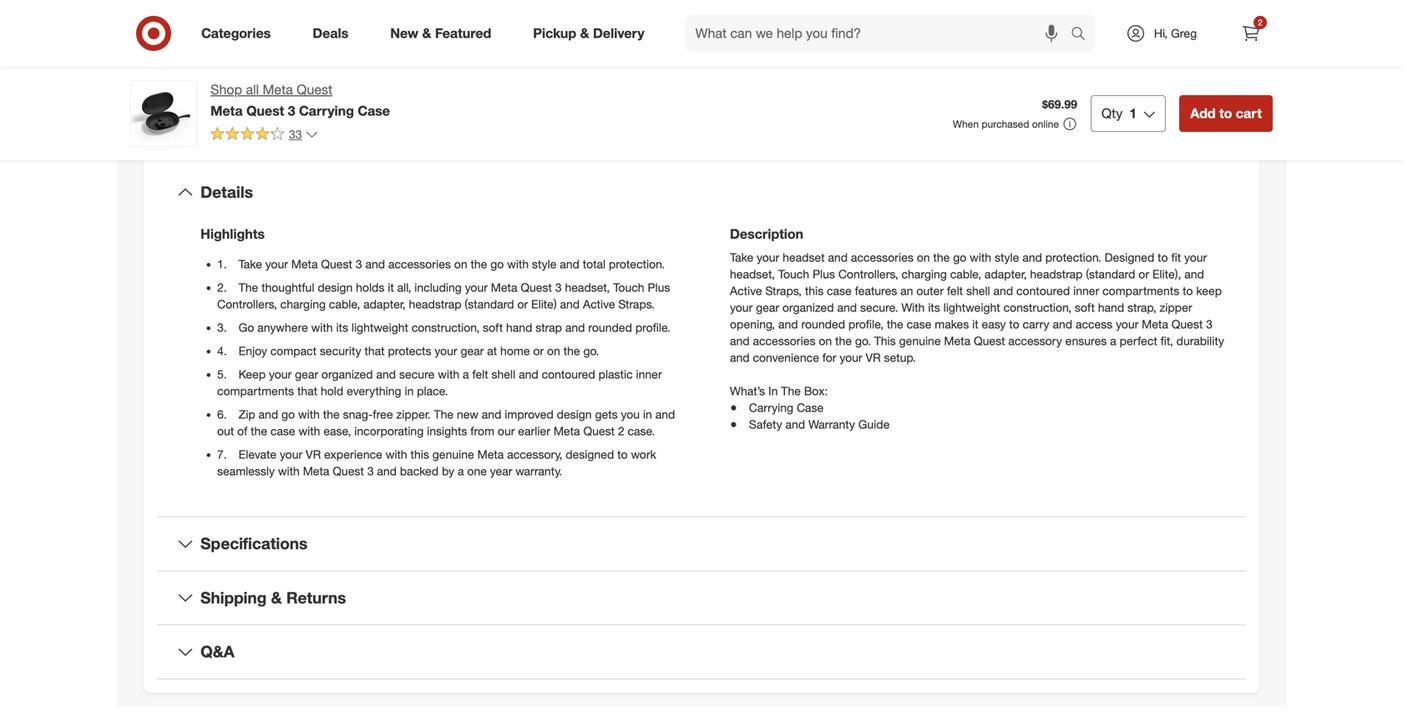 Task type: locate. For each thing, give the bounding box(es) containing it.
details
[[200, 183, 253, 202]]

1 horizontal spatial touch
[[778, 267, 809, 282]]

or inside the 'take your headset and accessories on the go with style and protection. designed to fit your headset, touch plus controllers, charging cable, adapter, headstrap (standard or elite), and active straps, this case features an outer felt shell and contoured inner compartments to keep your gear organized and secure. with its lightweight construction, soft hand strap, zipper opening, and rounded profile, the case makes it easy to carry and access your meta quest 3 and accessories on the go. this genuine meta quest accessory ensures a perfect fit, durability and convenience for your vr setup.'
[[1139, 267, 1149, 282]]

deals link
[[298, 15, 369, 52]]

compact
[[270, 344, 317, 358]]

& right new
[[422, 25, 431, 41]]

place.
[[417, 384, 448, 398]]

1 horizontal spatial lightweight
[[943, 300, 1000, 315]]

0 horizontal spatial contoured
[[542, 367, 595, 382]]

compartments down the 5. keep
[[217, 384, 294, 398]]

1 vertical spatial adapter,
[[363, 297, 406, 312]]

0 vertical spatial its
[[928, 300, 940, 315]]

plus up the straps.
[[648, 280, 670, 295]]

1 horizontal spatial in
[[643, 407, 652, 422]]

meta up home
[[491, 280, 517, 295]]

rounded
[[801, 317, 845, 332], [588, 320, 632, 335]]

0 vertical spatial that
[[365, 344, 385, 358]]

it inside the 'take your headset and accessories on the go with style and protection. designed to fit your headset, touch plus controllers, charging cable, adapter, headstrap (standard or elite), and active straps, this case features an outer felt shell and contoured inner compartments to keep your gear organized and secure. with its lightweight construction, soft hand strap, zipper opening, and rounded profile, the case makes it easy to carry and access your meta quest 3 and accessories on the go. this genuine meta quest accessory ensures a perfect fit, durability and convenience for your vr setup.'
[[972, 317, 979, 332]]

headstrap inside the 'take your headset and accessories on the go with style and protection. designed to fit your headset, touch plus controllers, charging cable, adapter, headstrap (standard or elite), and active straps, this case features an outer felt shell and contoured inner compartments to keep your gear organized and secure. with its lightweight construction, soft hand strap, zipper opening, and rounded profile, the case makes it easy to carry and access your meta quest 3 and accessories on the go. this genuine meta quest accessory ensures a perfect fit, durability and convenience for your vr setup.'
[[1030, 267, 1083, 282]]

1 horizontal spatial headset,
[[730, 267, 775, 282]]

1 vertical spatial soft
[[483, 320, 503, 335]]

1 vertical spatial contoured
[[542, 367, 595, 382]]

0 horizontal spatial construction,
[[412, 320, 480, 335]]

1 vertical spatial it
[[972, 317, 979, 332]]

(standard up at
[[465, 297, 514, 312]]

zipper
[[1160, 300, 1192, 315]]

controllers, inside the 'take your headset and accessories on the go with style and protection. designed to fit your headset, touch plus controllers, charging cable, adapter, headstrap (standard or elite), and active straps, this case features an outer felt shell and contoured inner compartments to keep your gear organized and secure. with its lightweight construction, soft hand strap, zipper opening, and rounded profile, the case makes it easy to carry and access your meta quest 3 and accessories on the go. this genuine meta quest accessory ensures a perfect fit, durability and convenience for your vr setup.'
[[838, 267, 898, 282]]

go inside the 'take your headset and accessories on the go with style and protection. designed to fit your headset, touch plus controllers, charging cable, adapter, headstrap (standard or elite), and active straps, this case features an outer felt shell and contoured inner compartments to keep your gear organized and secure. with its lightweight construction, soft hand strap, zipper opening, and rounded profile, the case makes it easy to carry and access your meta quest 3 and accessories on the go. this genuine meta quest accessory ensures a perfect fit, durability and convenience for your vr setup.'
[[953, 250, 967, 265]]

your down compact
[[269, 367, 292, 382]]

quest inside '7. elevate your vr experience with this genuine meta accessory, designed to work seamlessly with meta quest 3 and backed by a one year warranty.'
[[333, 464, 364, 479]]

cable, down holds
[[329, 297, 360, 312]]

this up backed
[[411, 447, 429, 462]]

2 link
[[1233, 15, 1269, 52]]

1 horizontal spatial headstrap
[[1030, 267, 1083, 282]]

1 vertical spatial (standard
[[465, 297, 514, 312]]

(standard inside the 'take your headset and accessories on the go with style and protection. designed to fit your headset, touch plus controllers, charging cable, adapter, headstrap (standard or elite), and active straps, this case features an outer felt shell and contoured inner compartments to keep your gear organized and secure. with its lightweight construction, soft hand strap, zipper opening, and rounded profile, the case makes it easy to carry and access your meta quest 3 and accessories on the go. this genuine meta quest accessory ensures a perfect fit, durability and convenience for your vr setup.'
[[1086, 267, 1135, 282]]

soft up at
[[483, 320, 503, 335]]

adapter, down holds
[[363, 297, 406, 312]]

design left holds
[[318, 280, 353, 295]]

plus inside 2. the thoughtful design holds it all, including your meta quest 3 headset, touch plus controllers, charging cable, adapter, headstrap (standard or elite) and active straps.
[[648, 280, 670, 295]]

its
[[928, 300, 940, 315], [336, 320, 348, 335]]

pickup
[[533, 25, 576, 41]]

case down box:
[[797, 400, 824, 415]]

1 horizontal spatial case
[[797, 400, 824, 415]]

with down the incorporating in the bottom of the page
[[386, 447, 407, 462]]

1 horizontal spatial case
[[827, 284, 852, 298]]

gear left at
[[461, 344, 484, 358]]

1 horizontal spatial protection.
[[1045, 250, 1101, 265]]

go.
[[855, 334, 871, 348], [583, 344, 599, 358]]

0 vertical spatial lightweight
[[943, 300, 1000, 315]]

lightweight up the 'makes'
[[943, 300, 1000, 315]]

& inside dropdown button
[[271, 588, 282, 607]]

work
[[631, 447, 656, 462]]

0 horizontal spatial headset,
[[565, 280, 610, 295]]

add to cart
[[1190, 105, 1262, 122]]

meta up thoughtful
[[291, 257, 318, 271]]

q&a button
[[157, 626, 1246, 679]]

or down designed
[[1139, 267, 1149, 282]]

& for pickup
[[580, 25, 589, 41]]

or right home
[[533, 344, 544, 358]]

0 vertical spatial or
[[1139, 267, 1149, 282]]

1 vertical spatial felt
[[472, 367, 488, 382]]

quest inside 6. zip and go with the snag-free zipper. the new and improved design gets you in and out of the case with ease, incorporating insights from our earlier meta quest 2 case.
[[583, 424, 615, 438]]

&
[[422, 25, 431, 41], [580, 25, 589, 41], [271, 588, 282, 607]]

1 horizontal spatial compartments
[[1103, 284, 1179, 298]]

1 horizontal spatial active
[[730, 284, 762, 298]]

and right strap
[[565, 320, 585, 335]]

1 vertical spatial controllers,
[[217, 297, 277, 312]]

0 vertical spatial soft
[[1075, 300, 1095, 315]]

or left elite) on the left of the page
[[517, 297, 528, 312]]

from
[[470, 424, 494, 438]]

0 vertical spatial contoured
[[1016, 284, 1070, 298]]

all,
[[397, 280, 411, 295]]

vr
[[866, 350, 881, 365], [306, 447, 321, 462]]

0 horizontal spatial 2
[[618, 424, 624, 438]]

construction, inside the 'take your headset and accessories on the go with style and protection. designed to fit your headset, touch plus controllers, charging cable, adapter, headstrap (standard or elite), and active straps, this case features an outer felt shell and contoured inner compartments to keep your gear organized and secure. with its lightweight construction, soft hand strap, zipper opening, and rounded profile, the case makes it easy to carry and access your meta quest 3 and accessories on the go. this genuine meta quest accessory ensures a perfect fit, durability and convenience for your vr setup.'
[[1003, 300, 1072, 315]]

quest
[[297, 81, 332, 98], [246, 103, 284, 119], [321, 257, 352, 271], [521, 280, 552, 295], [1171, 317, 1203, 332], [974, 334, 1005, 348], [583, 424, 615, 438], [333, 464, 364, 479]]

1 horizontal spatial construction,
[[1003, 300, 1072, 315]]

accessories up all,
[[388, 257, 451, 271]]

design inside 6. zip and go with the snag-free zipper. the new and improved design gets you in and out of the case with ease, incorporating insights from our earlier meta quest 2 case.
[[557, 407, 592, 422]]

1 horizontal spatial this
[[805, 284, 824, 298]]

protects
[[388, 344, 431, 358]]

1 horizontal spatial the
[[781, 384, 801, 398]]

your
[[757, 250, 779, 265], [1184, 250, 1207, 265], [265, 257, 288, 271], [465, 280, 488, 295], [730, 300, 753, 315], [1116, 317, 1139, 332], [435, 344, 457, 358], [840, 350, 862, 365], [269, 367, 292, 382], [280, 447, 302, 462]]

0 horizontal spatial it
[[388, 280, 394, 295]]

6. zip and go with the snag-free zipper. the new and improved design gets you in and out of the case with ease, incorporating insights from our earlier meta quest 2 case.
[[217, 407, 675, 438]]

1 vertical spatial 2
[[618, 424, 624, 438]]

by
[[442, 464, 454, 479]]

and inside '7. elevate your vr experience with this genuine meta accessory, designed to work seamlessly with meta quest 3 and backed by a one year warranty.'
[[377, 464, 397, 479]]

construction, down 2. the thoughtful design holds it all, including your meta quest 3 headset, touch plus controllers, charging cable, adapter, headstrap (standard or elite) and active straps.
[[412, 320, 480, 335]]

0 vertical spatial felt
[[947, 284, 963, 298]]

0 vertical spatial controllers,
[[838, 267, 898, 282]]

returns
[[286, 588, 346, 607]]

0 vertical spatial gear
[[756, 300, 779, 315]]

shop all meta quest meta quest 3 carrying case
[[210, 81, 390, 119]]

security
[[320, 344, 361, 358]]

what's
[[730, 384, 765, 398]]

1 vertical spatial organized
[[321, 367, 373, 382]]

1 vertical spatial its
[[336, 320, 348, 335]]

0 vertical spatial charging
[[902, 267, 947, 282]]

and left total
[[560, 257, 579, 271]]

to
[[1219, 105, 1232, 122], [1158, 250, 1168, 265], [1183, 284, 1193, 298], [1009, 317, 1019, 332], [617, 447, 628, 462]]

thoughtful
[[261, 280, 314, 295]]

and left backed
[[377, 464, 397, 479]]

your up thoughtful
[[265, 257, 288, 271]]

with inside the 'take your headset and accessories on the go with style and protection. designed to fit your headset, touch plus controllers, charging cable, adapter, headstrap (standard or elite), and active straps, this case features an outer felt shell and contoured inner compartments to keep your gear organized and secure. with its lightweight construction, soft hand strap, zipper opening, and rounded profile, the case makes it easy to carry and access your meta quest 3 and accessories on the go. this genuine meta quest accessory ensures a perfect fit, durability and convenience for your vr setup.'
[[970, 250, 991, 265]]

hi,
[[1154, 26, 1168, 41]]

and up the keep
[[1184, 267, 1204, 282]]

5. keep your gear organized and secure with a felt shell and contoured plastic inner compartments that hold everything in place.
[[217, 367, 662, 398]]

headset, inside 2. the thoughtful design holds it all, including your meta quest 3 headset, touch plus controllers, charging cable, adapter, headstrap (standard or elite) and active straps.
[[565, 280, 610, 295]]

image of meta quest 3 carrying case image
[[130, 80, 197, 147]]

and right elite) on the left of the page
[[560, 297, 580, 312]]

the up 2. the thoughtful design holds it all, including your meta quest 3 headset, touch plus controllers, charging cable, adapter, headstrap (standard or elite) and active straps.
[[471, 257, 487, 271]]

cable,
[[950, 267, 981, 282], [329, 297, 360, 312]]

hand up the access
[[1098, 300, 1124, 315]]

headset, down total
[[565, 280, 610, 295]]

protection. up the straps.
[[609, 257, 665, 271]]

case right carrying
[[358, 103, 390, 119]]

highlights
[[200, 226, 265, 242]]

0 horizontal spatial lightweight
[[351, 320, 408, 335]]

1 vertical spatial genuine
[[432, 447, 474, 462]]

1 vertical spatial construction,
[[412, 320, 480, 335]]

2 horizontal spatial gear
[[756, 300, 779, 315]]

go. down profile,
[[855, 334, 871, 348]]

it left easy
[[972, 317, 979, 332]]

0 vertical spatial genuine
[[899, 334, 941, 348]]

1 horizontal spatial organized
[[782, 300, 834, 315]]

details button
[[157, 166, 1246, 219]]

online
[[1032, 118, 1059, 130]]

plus down headset
[[813, 267, 835, 282]]

go. inside the 'take your headset and accessories on the go with style and protection. designed to fit your headset, touch plus controllers, charging cable, adapter, headstrap (standard or elite), and active straps, this case features an outer felt shell and contoured inner compartments to keep your gear organized and secure. with its lightweight construction, soft hand strap, zipper opening, and rounded profile, the case makes it easy to carry and access your meta quest 3 and accessories on the go. this genuine meta quest accessory ensures a perfect fit, durability and convenience for your vr setup.'
[[855, 334, 871, 348]]

1 vertical spatial inner
[[636, 367, 662, 382]]

a left the perfect
[[1110, 334, 1116, 348]]

0 horizontal spatial case
[[270, 424, 295, 438]]

the up for
[[835, 334, 852, 348]]

accessory,
[[507, 447, 562, 462]]

for
[[822, 350, 836, 365]]

1 horizontal spatial cable,
[[950, 267, 981, 282]]

design left gets
[[557, 407, 592, 422]]

soft
[[1075, 300, 1095, 315], [483, 320, 503, 335]]

1 vertical spatial charging
[[280, 297, 326, 312]]

and up what's
[[730, 350, 750, 365]]

go up 2. the thoughtful design holds it all, including your meta quest 3 headset, touch plus controllers, charging cable, adapter, headstrap (standard or elite) and active straps.
[[490, 257, 504, 271]]

seamlessly
[[217, 464, 275, 479]]

straps,
[[765, 284, 802, 298]]

with inside 5. keep your gear organized and secure with a felt shell and contoured plastic inner compartments that hold everything in place.
[[438, 367, 459, 382]]

7. elevate
[[217, 447, 276, 462]]

case right the of
[[270, 424, 295, 438]]

shell up easy
[[966, 284, 990, 298]]

contoured up the carry
[[1016, 284, 1070, 298]]

1 horizontal spatial accessories
[[753, 334, 815, 348]]

warranty
[[808, 417, 855, 432]]

and inside 2. the thoughtful design holds it all, including your meta quest 3 headset, touch plus controllers, charging cable, adapter, headstrap (standard or elite) and active straps.
[[560, 297, 580, 312]]

headstrap up the carry
[[1030, 267, 1083, 282]]

experience
[[324, 447, 382, 462]]

to inside button
[[1219, 105, 1232, 122]]

(standard down designed
[[1086, 267, 1135, 282]]

0 vertical spatial inner
[[1073, 284, 1099, 298]]

advertisement region
[[722, 0, 1273, 43]]

0 horizontal spatial controllers,
[[217, 297, 277, 312]]

touch
[[778, 267, 809, 282], [613, 280, 644, 295]]

1 horizontal spatial adapter,
[[985, 267, 1027, 282]]

0 horizontal spatial in
[[405, 384, 414, 398]]

1 vertical spatial case
[[907, 317, 931, 332]]

active down take
[[730, 284, 762, 298]]

your right 7. elevate
[[280, 447, 302, 462]]

designed
[[1105, 250, 1154, 265]]

hand up home
[[506, 320, 532, 335]]

2. the thoughtful design holds it all, including your meta quest 3 headset, touch plus controllers, charging cable, adapter, headstrap (standard or elite) and active straps.
[[217, 280, 670, 312]]

3
[[288, 103, 295, 119], [356, 257, 362, 271], [555, 280, 562, 295], [1206, 317, 1213, 332], [367, 464, 374, 479]]

case left features
[[827, 284, 852, 298]]

0 horizontal spatial case
[[358, 103, 390, 119]]

felt down at
[[472, 367, 488, 382]]

0 horizontal spatial organized
[[321, 367, 373, 382]]

1 horizontal spatial &
[[422, 25, 431, 41]]

your right 'including'
[[465, 280, 488, 295]]

0 vertical spatial case
[[358, 103, 390, 119]]

your right for
[[840, 350, 862, 365]]

organized inside the 'take your headset and accessories on the go with style and protection. designed to fit your headset, touch plus controllers, charging cable, adapter, headstrap (standard or elite), and active straps, this case features an outer felt shell and contoured inner compartments to keep your gear organized and secure. with its lightweight construction, soft hand strap, zipper opening, and rounded profile, the case makes it easy to carry and access your meta quest 3 and accessories on the go. this genuine meta quest accessory ensures a perfect fit, durability and convenience for your vr setup.'
[[782, 300, 834, 315]]

and up holds
[[365, 257, 385, 271]]

active left the straps.
[[583, 297, 615, 312]]

genuine inside '7. elevate your vr experience with this genuine meta accessory, designed to work seamlessly with meta quest 3 and backed by a one year warranty.'
[[432, 447, 474, 462]]

felt inside the 'take your headset and accessories on the go with style and protection. designed to fit your headset, touch plus controllers, charging cable, adapter, headstrap (standard or elite), and active straps, this case features an outer felt shell and contoured inner compartments to keep your gear organized and secure. with its lightweight construction, soft hand strap, zipper opening, and rounded profile, the case makes it easy to carry and access your meta quest 3 and accessories on the go. this genuine meta quest accessory ensures a perfect fit, durability and convenience for your vr setup.'
[[947, 284, 963, 298]]

0 horizontal spatial gear
[[295, 367, 318, 382]]

its down outer
[[928, 300, 940, 315]]

touch inside the 'take your headset and accessories on the go with style and protection. designed to fit your headset, touch plus controllers, charging cable, adapter, headstrap (standard or elite), and active straps, this case features an outer felt shell and contoured inner compartments to keep your gear organized and secure. with its lightweight construction, soft hand strap, zipper opening, and rounded profile, the case makes it easy to carry and access your meta quest 3 and accessories on the go. this genuine meta quest accessory ensures a perfect fit, durability and convenience for your vr setup.'
[[778, 267, 809, 282]]

to left work
[[617, 447, 628, 462]]

cable, inside the 'take your headset and accessories on the go with style and protection. designed to fit your headset, touch plus controllers, charging cable, adapter, headstrap (standard or elite), and active straps, this case features an outer felt shell and contoured inner compartments to keep your gear organized and secure. with its lightweight construction, soft hand strap, zipper opening, and rounded profile, the case makes it easy to carry and access your meta quest 3 and accessories on the go. this genuine meta quest accessory ensures a perfect fit, durability and convenience for your vr setup.'
[[950, 267, 981, 282]]

a right by
[[458, 464, 464, 479]]

incorporating
[[354, 424, 424, 438]]

contoured left plastic
[[542, 367, 595, 382]]

adapter, inside 2. the thoughtful design holds it all, including your meta quest 3 headset, touch plus controllers, charging cable, adapter, headstrap (standard or elite) and active straps.
[[363, 297, 406, 312]]

a inside 5. keep your gear organized and secure with a felt shell and contoured plastic inner compartments that hold everything in place.
[[463, 367, 469, 382]]

1 horizontal spatial controllers,
[[838, 267, 898, 282]]

in down "secure"
[[405, 384, 414, 398]]

0 vertical spatial headstrap
[[1030, 267, 1083, 282]]

rounded inside the 'take your headset and accessories on the go with style and protection. designed to fit your headset, touch plus controllers, charging cable, adapter, headstrap (standard or elite), and active straps, this case features an outer felt shell and contoured inner compartments to keep your gear organized and secure. with its lightweight construction, soft hand strap, zipper opening, and rounded profile, the case makes it easy to carry and access your meta quest 3 and accessories on the go. this genuine meta quest accessory ensures a perfect fit, durability and convenience for your vr setup.'
[[801, 317, 845, 332]]

2 down you
[[618, 424, 624, 438]]

2 vertical spatial case
[[270, 424, 295, 438]]

with right seamlessly
[[278, 464, 300, 479]]

touch down headset
[[778, 267, 809, 282]]

the right in
[[781, 384, 801, 398]]

shell
[[966, 284, 990, 298], [492, 367, 515, 382]]

0 horizontal spatial compartments
[[217, 384, 294, 398]]

touch up the straps.
[[613, 280, 644, 295]]

out
[[217, 424, 234, 438]]

0 vertical spatial this
[[805, 284, 824, 298]]

1 vertical spatial in
[[643, 407, 652, 422]]

shop
[[210, 81, 242, 98]]

everything
[[347, 384, 401, 398]]

0 horizontal spatial felt
[[472, 367, 488, 382]]

a inside the 'take your headset and accessories on the go with style and protection. designed to fit your headset, touch plus controllers, charging cable, adapter, headstrap (standard or elite), and active straps, this case features an outer felt shell and contoured inner compartments to keep your gear organized and secure. with its lightweight construction, soft hand strap, zipper opening, and rounded profile, the case makes it easy to carry and access your meta quest 3 and accessories on the go. this genuine meta quest accessory ensures a perfect fit, durability and convenience for your vr setup.'
[[1110, 334, 1116, 348]]

0 vertical spatial vr
[[866, 350, 881, 365]]

case inside 'what's in the box: ● carrying case ● safety and warranty guide'
[[797, 400, 824, 415]]

specifications button
[[157, 517, 1246, 571]]

0 horizontal spatial cable,
[[329, 297, 360, 312]]

4. enjoy compact security that protects your gear at home or on the go.
[[217, 344, 599, 358]]

go. up plastic
[[583, 344, 599, 358]]

with up easy
[[970, 250, 991, 265]]

0 vertical spatial compartments
[[1103, 284, 1179, 298]]

0 vertical spatial adapter,
[[985, 267, 1027, 282]]

headstrap down 'including'
[[409, 297, 461, 312]]

inner up the access
[[1073, 284, 1099, 298]]

1 horizontal spatial plus
[[813, 267, 835, 282]]

1 horizontal spatial style
[[995, 250, 1019, 265]]

& right pickup
[[580, 25, 589, 41]]

headstrap
[[1030, 267, 1083, 282], [409, 297, 461, 312]]

felt right outer
[[947, 284, 963, 298]]

the inside 6. zip and go with the snag-free zipper. the new and improved design gets you in and out of the case with ease, incorporating insights from our earlier meta quest 2 case.
[[434, 407, 454, 422]]

contoured inside 5. keep your gear organized and secure with a felt shell and contoured plastic inner compartments that hold everything in place.
[[542, 367, 595, 382]]

pickup & delivery
[[533, 25, 644, 41]]

4. enjoy
[[217, 344, 267, 358]]

accessories up features
[[851, 250, 914, 265]]

1 horizontal spatial hand
[[1098, 300, 1124, 315]]

new
[[457, 407, 478, 422]]

it left all,
[[388, 280, 394, 295]]

gear up opening, on the top right of page
[[756, 300, 779, 315]]

features
[[855, 284, 897, 298]]

active inside 2. the thoughtful design holds it all, including your meta quest 3 headset, touch plus controllers, charging cable, adapter, headstrap (standard or elite) and active straps.
[[583, 297, 615, 312]]

0 vertical spatial (standard
[[1086, 267, 1135, 282]]

● carrying
[[730, 400, 793, 415]]

cart
[[1236, 105, 1262, 122]]

controllers, down 2. the
[[217, 297, 277, 312]]

charging inside 2. the thoughtful design holds it all, including your meta quest 3 headset, touch plus controllers, charging cable, adapter, headstrap (standard or elite) and active straps.
[[280, 297, 326, 312]]

your inside '7. elevate your vr experience with this genuine meta accessory, designed to work seamlessly with meta quest 3 and backed by a one year warranty.'
[[280, 447, 302, 462]]

with
[[970, 250, 991, 265], [507, 257, 529, 271], [311, 320, 333, 335], [438, 367, 459, 382], [298, 407, 320, 422], [299, 424, 320, 438], [386, 447, 407, 462], [278, 464, 300, 479]]

your inside 5. keep your gear organized and secure with a felt shell and contoured plastic inner compartments that hold everything in place.
[[269, 367, 292, 382]]

organized up hold at the left bottom of the page
[[321, 367, 373, 382]]

2 horizontal spatial &
[[580, 25, 589, 41]]

with up security
[[311, 320, 333, 335]]

0 horizontal spatial active
[[583, 297, 615, 312]]

genuine
[[899, 334, 941, 348], [432, 447, 474, 462]]

0 vertical spatial shell
[[966, 284, 990, 298]]

this inside '7. elevate your vr experience with this genuine meta accessory, designed to work seamlessly with meta quest 3 and backed by a one year warranty.'
[[411, 447, 429, 462]]

shell inside the 'take your headset and accessories on the go with style and protection. designed to fit your headset, touch plus controllers, charging cable, adapter, headstrap (standard or elite), and active straps, this case features an outer felt shell and contoured inner compartments to keep your gear organized and secure. with its lightweight construction, soft hand strap, zipper opening, and rounded profile, the case makes it easy to carry and access your meta quest 3 and accessories on the go. this genuine meta quest accessory ensures a perfect fit, durability and convenience for your vr setup.'
[[966, 284, 990, 298]]

style up elite) on the left of the page
[[532, 257, 557, 271]]

backed
[[400, 464, 439, 479]]

meta
[[263, 81, 293, 98], [210, 103, 243, 119], [291, 257, 318, 271], [491, 280, 517, 295], [1142, 317, 1168, 332], [944, 334, 971, 348], [554, 424, 580, 438], [477, 447, 504, 462], [303, 464, 329, 479]]

charging up outer
[[902, 267, 947, 282]]

qty
[[1101, 105, 1123, 122]]

protection. inside the 'take your headset and accessories on the go with style and protection. designed to fit your headset, touch plus controllers, charging cable, adapter, headstrap (standard or elite), and active straps, this case features an outer felt shell and contoured inner compartments to keep your gear organized and secure. with its lightweight construction, soft hand strap, zipper opening, and rounded profile, the case makes it easy to carry and access your meta quest 3 and accessories on the go. this genuine meta quest accessory ensures a perfect fit, durability and convenience for your vr setup.'
[[1045, 250, 1101, 265]]

secure.
[[860, 300, 898, 315]]

0 horizontal spatial hand
[[506, 320, 532, 335]]

1 vertical spatial cable,
[[329, 297, 360, 312]]

your inside 2. the thoughtful design holds it all, including your meta quest 3 headset, touch plus controllers, charging cable, adapter, headstrap (standard or elite) and active straps.
[[465, 280, 488, 295]]

0 vertical spatial the
[[781, 384, 801, 398]]

0 vertical spatial hand
[[1098, 300, 1124, 315]]

0 horizontal spatial this
[[411, 447, 429, 462]]

0 horizontal spatial go
[[281, 407, 295, 422]]

compartments
[[1103, 284, 1179, 298], [217, 384, 294, 398]]

felt inside 5. keep your gear organized and secure with a felt shell and contoured plastic inner compartments that hold everything in place.
[[472, 367, 488, 382]]

3 inside shop all meta quest meta quest 3 carrying case
[[288, 103, 295, 119]]

the
[[781, 384, 801, 398], [434, 407, 454, 422]]

controllers, inside 2. the thoughtful design holds it all, including your meta quest 3 headset, touch plus controllers, charging cable, adapter, headstrap (standard or elite) and active straps.
[[217, 297, 277, 312]]

construction,
[[1003, 300, 1072, 315], [412, 320, 480, 335]]

that left hold at the left bottom of the page
[[297, 384, 317, 398]]

add
[[1190, 105, 1216, 122]]

genuine up by
[[432, 447, 474, 462]]

1. take
[[217, 257, 262, 271]]

zipper.
[[396, 407, 431, 422]]

0 horizontal spatial (standard
[[465, 297, 514, 312]]

0 horizontal spatial plus
[[648, 280, 670, 295]]

0 vertical spatial 2
[[1258, 17, 1263, 28]]

shell inside 5. keep your gear organized and secure with a felt shell and contoured plastic inner compartments that hold everything in place.
[[492, 367, 515, 382]]

1 horizontal spatial inner
[[1073, 284, 1099, 298]]

3 inside the 'take your headset and accessories on the go with style and protection. designed to fit your headset, touch plus controllers, charging cable, adapter, headstrap (standard or elite), and active straps, this case features an outer felt shell and contoured inner compartments to keep your gear organized and secure. with its lightweight construction, soft hand strap, zipper opening, and rounded profile, the case makes it easy to carry and access your meta quest 3 and accessories on the go. this genuine meta quest accessory ensures a perfect fit, durability and convenience for your vr setup.'
[[1206, 317, 1213, 332]]

1 horizontal spatial soft
[[1075, 300, 1095, 315]]

1 horizontal spatial felt
[[947, 284, 963, 298]]

0 vertical spatial a
[[1110, 334, 1116, 348]]

inner right plastic
[[636, 367, 662, 382]]

holds
[[356, 280, 384, 295]]

organized
[[782, 300, 834, 315], [321, 367, 373, 382]]

case down the with
[[907, 317, 931, 332]]



Task type: vqa. For each thing, say whether or not it's contained in the screenshot.
the Sun damage button
no



Task type: describe. For each thing, give the bounding box(es) containing it.
and up the carry
[[1022, 250, 1042, 265]]

meta down the 'makes'
[[944, 334, 971, 348]]

and right headset
[[828, 250, 848, 265]]

profile.
[[635, 320, 671, 335]]

opening,
[[730, 317, 775, 332]]

on up 'including'
[[454, 257, 467, 271]]

specifications
[[200, 534, 307, 553]]

soft inside the 'take your headset and accessories on the go with style and protection. designed to fit your headset, touch plus controllers, charging cable, adapter, headstrap (standard or elite), and active straps, this case features an outer felt shell and contoured inner compartments to keep your gear organized and secure. with its lightweight construction, soft hand strap, zipper opening, and rounded profile, the case makes it easy to carry and access your meta quest 3 and accessories on the go. this genuine meta quest accessory ensures a perfect fit, durability and convenience for your vr setup.'
[[1075, 300, 1095, 315]]

ease,
[[323, 424, 351, 438]]

1. take your meta quest 3 and accessories on the go with style and total protection.
[[217, 257, 665, 271]]

this
[[874, 334, 896, 348]]

our
[[498, 424, 515, 438]]

your up opening, on the top right of page
[[730, 300, 753, 315]]

3. go
[[217, 320, 254, 335]]

search
[[1063, 27, 1103, 43]]

straps.
[[618, 297, 655, 312]]

meta up year
[[477, 447, 504, 462]]

on up outer
[[917, 250, 930, 265]]

and right 6. zip
[[259, 407, 278, 422]]

1 horizontal spatial gear
[[461, 344, 484, 358]]

and right you
[[655, 407, 675, 422]]

easy
[[982, 317, 1006, 332]]

or inside 2. the thoughtful design holds it all, including your meta quest 3 headset, touch plus controllers, charging cable, adapter, headstrap (standard or elite) and active straps.
[[517, 297, 528, 312]]

its inside the 'take your headset and accessories on the go with style and protection. designed to fit your headset, touch plus controllers, charging cable, adapter, headstrap (standard or elite), and active straps, this case features an outer felt shell and contoured inner compartments to keep your gear organized and secure. with its lightweight construction, soft hand strap, zipper opening, and rounded profile, the case makes it easy to carry and access your meta quest 3 and accessories on the go. this genuine meta quest accessory ensures a perfect fit, durability and convenience for your vr setup.'
[[928, 300, 940, 315]]

ensures
[[1065, 334, 1107, 348]]

with left snag-
[[298, 407, 320, 422]]

add to cart button
[[1179, 95, 1273, 132]]

on up for
[[819, 334, 832, 348]]

your down the 3. go anywhere with its lightweight construction, soft hand strap and rounded profile.
[[435, 344, 457, 358]]

to inside '7. elevate your vr experience with this genuine meta accessory, designed to work seamlessly with meta quest 3 and backed by a one year warranty.'
[[617, 447, 628, 462]]

your right fit
[[1184, 250, 1207, 265]]

design inside 2. the thoughtful design holds it all, including your meta quest 3 headset, touch plus controllers, charging cable, adapter, headstrap (standard or elite) and active straps.
[[318, 280, 353, 295]]

3 inside '7. elevate your vr experience with this genuine meta accessory, designed to work seamlessly with meta quest 3 and backed by a one year warranty.'
[[367, 464, 374, 479]]

vr inside the 'take your headset and accessories on the go with style and protection. designed to fit your headset, touch plus controllers, charging cable, adapter, headstrap (standard or elite), and active straps, this case features an outer felt shell and contoured inner compartments to keep your gear organized and secure. with its lightweight construction, soft hand strap, zipper opening, and rounded profile, the case makes it easy to carry and access your meta quest 3 and accessories on the go. this genuine meta quest accessory ensures a perfect fit, durability and convenience for your vr setup.'
[[866, 350, 881, 365]]

gear inside the 'take your headset and accessories on the go with style and protection. designed to fit your headset, touch plus controllers, charging cable, adapter, headstrap (standard or elite), and active straps, this case features an outer felt shell and contoured inner compartments to keep your gear organized and secure. with its lightweight construction, soft hand strap, zipper opening, and rounded profile, the case makes it easy to carry and access your meta quest 3 and accessories on the go. this genuine meta quest accessory ensures a perfect fit, durability and convenience for your vr setup.'
[[756, 300, 779, 315]]

5. keep
[[217, 367, 266, 382]]

organized inside 5. keep your gear organized and secure with a felt shell and contoured plastic inner compartments that hold everything in place.
[[321, 367, 373, 382]]

and down home
[[519, 367, 538, 382]]

including
[[414, 280, 462, 295]]

case inside shop all meta quest meta quest 3 carrying case
[[358, 103, 390, 119]]

qty 1
[[1101, 105, 1137, 122]]

1 horizontal spatial go
[[490, 257, 504, 271]]

keep
[[1196, 284, 1222, 298]]

1 horizontal spatial that
[[365, 344, 385, 358]]

lightweight inside the 'take your headset and accessories on the go with style and protection. designed to fit your headset, touch plus controllers, charging cable, adapter, headstrap (standard or elite), and active straps, this case features an outer felt shell and contoured inner compartments to keep your gear organized and secure. with its lightweight construction, soft hand strap, zipper opening, and rounded profile, the case makes it easy to carry and access your meta quest 3 and accessories on the go. this genuine meta quest accessory ensures a perfect fit, durability and convenience for your vr setup.'
[[943, 300, 1000, 315]]

the right home
[[563, 344, 580, 358]]

hold
[[321, 384, 343, 398]]

style inside the 'take your headset and accessories on the go with style and protection. designed to fit your headset, touch plus controllers, charging cable, adapter, headstrap (standard or elite), and active straps, this case features an outer felt shell and contoured inner compartments to keep your gear organized and secure. with its lightweight construction, soft hand strap, zipper opening, and rounded profile, the case makes it easy to carry and access your meta quest 3 and accessories on the go. this genuine meta quest accessory ensures a perfect fit, durability and convenience for your vr setup.'
[[995, 250, 1019, 265]]

access
[[1076, 317, 1113, 332]]

0 horizontal spatial style
[[532, 257, 557, 271]]

& for shipping
[[271, 588, 282, 607]]

the up the ease,
[[323, 407, 340, 422]]

profile,
[[848, 317, 884, 332]]

new & featured
[[390, 25, 491, 41]]

an
[[900, 284, 913, 298]]

0 horizontal spatial accessories
[[388, 257, 451, 271]]

this inside the 'take your headset and accessories on the go with style and protection. designed to fit your headset, touch plus controllers, charging cable, adapter, headstrap (standard or elite), and active straps, this case features an outer felt shell and contoured inner compartments to keep your gear organized and secure. with its lightweight construction, soft hand strap, zipper opening, and rounded profile, the case makes it easy to carry and access your meta quest 3 and accessories on the go. this genuine meta quest accessory ensures a perfect fit, durability and convenience for your vr setup.'
[[805, 284, 824, 298]]

image gallery element
[[130, 0, 681, 75]]

strap,
[[1127, 300, 1156, 315]]

meta down experience
[[303, 464, 329, 479]]

& for new
[[422, 25, 431, 41]]

go inside 6. zip and go with the snag-free zipper. the new and improved design gets you in and out of the case with ease, incorporating insights from our earlier meta quest 2 case.
[[281, 407, 295, 422]]

6. zip
[[217, 407, 255, 422]]

inner inside 5. keep your gear organized and secure with a felt shell and contoured plastic inner compartments that hold everything in place.
[[636, 367, 662, 382]]

0 horizontal spatial go.
[[583, 344, 599, 358]]

and right the carry
[[1053, 317, 1072, 332]]

the up outer
[[933, 250, 950, 265]]

in
[[768, 384, 778, 398]]

0 vertical spatial case
[[827, 284, 852, 298]]

elite),
[[1152, 267, 1181, 282]]

3 up holds
[[356, 257, 362, 271]]

outer
[[916, 284, 944, 298]]

0 horizontal spatial protection.
[[609, 257, 665, 271]]

a inside '7. elevate your vr experience with this genuine meta accessory, designed to work seamlessly with meta quest 3 and backed by a one year warranty.'
[[458, 464, 464, 479]]

q&a
[[200, 642, 235, 662]]

that inside 5. keep your gear organized and secure with a felt shell and contoured plastic inner compartments that hold everything in place.
[[297, 384, 317, 398]]

with left total
[[507, 257, 529, 271]]

total
[[583, 257, 606, 271]]

strap
[[536, 320, 562, 335]]

accessory
[[1008, 334, 1062, 348]]

to up zipper
[[1183, 284, 1193, 298]]

improved
[[505, 407, 554, 422]]

in inside 6. zip and go with the snag-free zipper. the new and improved design gets you in and out of the case with ease, incorporating insights from our earlier meta quest 2 case.
[[643, 407, 652, 422]]

1
[[1129, 105, 1137, 122]]

delivery
[[593, 25, 644, 41]]

with left the ease,
[[299, 424, 320, 438]]

and up from
[[482, 407, 501, 422]]

when purchased online
[[953, 118, 1059, 130]]

warranty.
[[516, 464, 562, 479]]

setup.
[[884, 350, 916, 365]]

your down "description"
[[757, 250, 779, 265]]

1 horizontal spatial 2
[[1258, 17, 1263, 28]]

when
[[953, 118, 979, 130]]

with
[[901, 300, 925, 315]]

headset
[[783, 250, 825, 265]]

anywhere
[[257, 320, 308, 335]]

on down strap
[[547, 344, 560, 358]]

compartments inside 5. keep your gear organized and secure with a felt shell and contoured plastic inner compartments that hold everything in place.
[[217, 384, 294, 398]]

fit,
[[1161, 334, 1173, 348]]

3 inside 2. the thoughtful design holds it all, including your meta quest 3 headset, touch plus controllers, charging cable, adapter, headstrap (standard or elite) and active straps.
[[555, 280, 562, 295]]

meta right the all
[[263, 81, 293, 98]]

touch inside 2. the thoughtful design holds it all, including your meta quest 3 headset, touch plus controllers, charging cable, adapter, headstrap (standard or elite) and active straps.
[[613, 280, 644, 295]]

plastic
[[598, 367, 633, 382]]

0 horizontal spatial its
[[336, 320, 348, 335]]

case.
[[628, 424, 655, 438]]

and inside 'what's in the box: ● carrying case ● safety and warranty guide'
[[785, 417, 805, 432]]

what's in the box: ● carrying case ● safety and warranty guide
[[730, 384, 890, 432]]

2 inside 6. zip and go with the snag-free zipper. the new and improved design gets you in and out of the case with ease, incorporating insights from our earlier meta quest 2 case.
[[618, 424, 624, 438]]

What can we help you find? suggestions appear below search field
[[685, 15, 1075, 52]]

carrying
[[299, 103, 354, 119]]

insights
[[427, 424, 467, 438]]

headstrap inside 2. the thoughtful design holds it all, including your meta quest 3 headset, touch plus controllers, charging cable, adapter, headstrap (standard or elite) and active straps.
[[409, 297, 461, 312]]

meta down the shop
[[210, 103, 243, 119]]

box:
[[804, 384, 828, 398]]

free
[[373, 407, 393, 422]]

charging inside the 'take your headset and accessories on the go with style and protection. designed to fit your headset, touch plus controllers, charging cable, adapter, headstrap (standard or elite), and active straps, this case features an outer felt shell and contoured inner compartments to keep your gear organized and secure. with its lightweight construction, soft hand strap, zipper opening, and rounded profile, the case makes it easy to carry and access your meta quest 3 and accessories on the go. this genuine meta quest accessory ensures a perfect fit, durability and convenience for your vr setup.'
[[902, 267, 947, 282]]

2 horizontal spatial accessories
[[851, 250, 914, 265]]

contoured inside the 'take your headset and accessories on the go with style and protection. designed to fit your headset, touch plus controllers, charging cable, adapter, headstrap (standard or elite), and active straps, this case features an outer felt shell and contoured inner compartments to keep your gear organized and secure. with its lightweight construction, soft hand strap, zipper opening, and rounded profile, the case makes it easy to carry and access your meta quest 3 and accessories on the go. this genuine meta quest accessory ensures a perfect fit, durability and convenience for your vr setup.'
[[1016, 284, 1070, 298]]

to right easy
[[1009, 317, 1019, 332]]

one
[[467, 464, 487, 479]]

description
[[730, 226, 803, 242]]

pickup & delivery link
[[519, 15, 665, 52]]

33
[[289, 127, 302, 141]]

inner inside the 'take your headset and accessories on the go with style and protection. designed to fit your headset, touch plus controllers, charging cable, adapter, headstrap (standard or elite), and active straps, this case features an outer felt shell and contoured inner compartments to keep your gear organized and secure. with its lightweight construction, soft hand strap, zipper opening, and rounded profile, the case makes it easy to carry and access your meta quest 3 and accessories on the go. this genuine meta quest accessory ensures a perfect fit, durability and convenience for your vr setup.'
[[1073, 284, 1099, 298]]

carry
[[1023, 317, 1049, 332]]

and up convenience
[[778, 317, 798, 332]]

featured
[[435, 25, 491, 41]]

it inside 2. the thoughtful design holds it all, including your meta quest 3 headset, touch plus controllers, charging cable, adapter, headstrap (standard or elite) and active straps.
[[388, 280, 394, 295]]

3. go anywhere with its lightweight construction, soft hand strap and rounded profile.
[[217, 320, 671, 335]]

gets
[[595, 407, 618, 422]]

year
[[490, 464, 512, 479]]

and up everything
[[376, 367, 396, 382]]

shipping
[[200, 588, 267, 607]]

take
[[730, 250, 753, 265]]

categories
[[201, 25, 271, 41]]

meta quest 3 carrying case, 4 of 6 image
[[130, 0, 399, 25]]

meta up the fit,
[[1142, 317, 1168, 332]]

perfect
[[1120, 334, 1157, 348]]

gear inside 5. keep your gear organized and secure with a felt shell and contoured plastic inner compartments that hold everything in place.
[[295, 367, 318, 382]]

earlier
[[518, 424, 550, 438]]

meta inside 2. the thoughtful design holds it all, including your meta quest 3 headset, touch plus controllers, charging cable, adapter, headstrap (standard or elite) and active straps.
[[491, 280, 517, 295]]

the up this
[[887, 317, 903, 332]]

the right the of
[[251, 424, 267, 438]]

genuine inside the 'take your headset and accessories on the go with style and protection. designed to fit your headset, touch plus controllers, charging cable, adapter, headstrap (standard or elite), and active straps, this case features an outer felt shell and contoured inner compartments to keep your gear organized and secure. with its lightweight construction, soft hand strap, zipper opening, and rounded profile, the case makes it easy to carry and access your meta quest 3 and accessories on the go. this genuine meta quest accessory ensures a perfect fit, durability and convenience for your vr setup.'
[[899, 334, 941, 348]]

cable, inside 2. the thoughtful design holds it all, including your meta quest 3 headset, touch plus controllers, charging cable, adapter, headstrap (standard or elite) and active straps.
[[329, 297, 360, 312]]

all
[[246, 81, 259, 98]]

and down opening, on the top right of page
[[730, 334, 750, 348]]

adapter, inside the 'take your headset and accessories on the go with style and protection. designed to fit your headset, touch plus controllers, charging cable, adapter, headstrap (standard or elite), and active straps, this case features an outer felt shell and contoured inner compartments to keep your gear organized and secure. with its lightweight construction, soft hand strap, zipper opening, and rounded profile, the case makes it easy to carry and access your meta quest 3 and accessories on the go. this genuine meta quest accessory ensures a perfect fit, durability and convenience for your vr setup.'
[[985, 267, 1027, 282]]

1 vertical spatial lightweight
[[351, 320, 408, 335]]

purchased
[[982, 118, 1029, 130]]

(standard inside 2. the thoughtful design holds it all, including your meta quest 3 headset, touch plus controllers, charging cable, adapter, headstrap (standard or elite) and active straps.
[[465, 297, 514, 312]]

headset, inside the 'take your headset and accessories on the go with style and protection. designed to fit your headset, touch plus controllers, charging cable, adapter, headstrap (standard or elite), and active straps, this case features an outer felt shell and contoured inner compartments to keep your gear organized and secure. with its lightweight construction, soft hand strap, zipper opening, and rounded profile, the case makes it easy to carry and access your meta quest 3 and accessories on the go. this genuine meta quest accessory ensures a perfect fit, durability and convenience for your vr setup.'
[[730, 267, 775, 282]]

1 horizontal spatial or
[[533, 344, 544, 358]]

your up the perfect
[[1116, 317, 1139, 332]]

0 horizontal spatial rounded
[[588, 320, 632, 335]]

compartments inside the 'take your headset and accessories on the go with style and protection. designed to fit your headset, touch plus controllers, charging cable, adapter, headstrap (standard or elite), and active straps, this case features an outer felt shell and contoured inner compartments to keep your gear organized and secure. with its lightweight construction, soft hand strap, zipper opening, and rounded profile, the case makes it easy to carry and access your meta quest 3 and accessories on the go. this genuine meta quest accessory ensures a perfect fit, durability and convenience for your vr setup.'
[[1103, 284, 1179, 298]]

and up profile,
[[837, 300, 857, 315]]

to left fit
[[1158, 250, 1168, 265]]

and up easy
[[993, 284, 1013, 298]]

case inside 6. zip and go with the snag-free zipper. the new and improved design gets you in and out of the case with ease, incorporating insights from our earlier meta quest 2 case.
[[270, 424, 295, 438]]

categories link
[[187, 15, 292, 52]]

elite)
[[531, 297, 557, 312]]

quest inside 2. the thoughtful design holds it all, including your meta quest 3 headset, touch plus controllers, charging cable, adapter, headstrap (standard or elite) and active straps.
[[521, 280, 552, 295]]

1 vertical spatial hand
[[506, 320, 532, 335]]

2 horizontal spatial case
[[907, 317, 931, 332]]

meta inside 6. zip and go with the snag-free zipper. the new and improved design gets you in and out of the case with ease, incorporating insights from our earlier meta quest 2 case.
[[554, 424, 580, 438]]

new & featured link
[[376, 15, 512, 52]]

greg
[[1171, 26, 1197, 41]]

vr inside '7. elevate your vr experience with this genuine meta accessory, designed to work seamlessly with meta quest 3 and backed by a one year warranty.'
[[306, 447, 321, 462]]

designed
[[566, 447, 614, 462]]

the inside 'what's in the box: ● carrying case ● safety and warranty guide'
[[781, 384, 801, 398]]

hand inside the 'take your headset and accessories on the go with style and protection. designed to fit your headset, touch plus controllers, charging cable, adapter, headstrap (standard or elite), and active straps, this case features an outer felt shell and contoured inner compartments to keep your gear organized and secure. with its lightweight construction, soft hand strap, zipper opening, and rounded profile, the case makes it easy to carry and access your meta quest 3 and accessories on the go. this genuine meta quest accessory ensures a perfect fit, durability and convenience for your vr setup.'
[[1098, 300, 1124, 315]]

shipping & returns button
[[157, 572, 1246, 625]]

search button
[[1063, 15, 1103, 55]]

you
[[621, 407, 640, 422]]

in inside 5. keep your gear organized and secure with a felt shell and contoured plastic inner compartments that hold everything in place.
[[405, 384, 414, 398]]

plus inside the 'take your headset and accessories on the go with style and protection. designed to fit your headset, touch plus controllers, charging cable, adapter, headstrap (standard or elite), and active straps, this case features an outer felt shell and contoured inner compartments to keep your gear organized and secure. with its lightweight construction, soft hand strap, zipper opening, and rounded profile, the case makes it easy to carry and access your meta quest 3 and accessories on the go. this genuine meta quest accessory ensures a perfect fit, durability and convenience for your vr setup.'
[[813, 267, 835, 282]]

guide
[[858, 417, 890, 432]]

active inside the 'take your headset and accessories on the go with style and protection. designed to fit your headset, touch plus controllers, charging cable, adapter, headstrap (standard or elite), and active straps, this case features an outer felt shell and contoured inner compartments to keep your gear organized and secure. with its lightweight construction, soft hand strap, zipper opening, and rounded profile, the case makes it easy to carry and access your meta quest 3 and accessories on the go. this genuine meta quest accessory ensures a perfect fit, durability and convenience for your vr setup.'
[[730, 284, 762, 298]]



